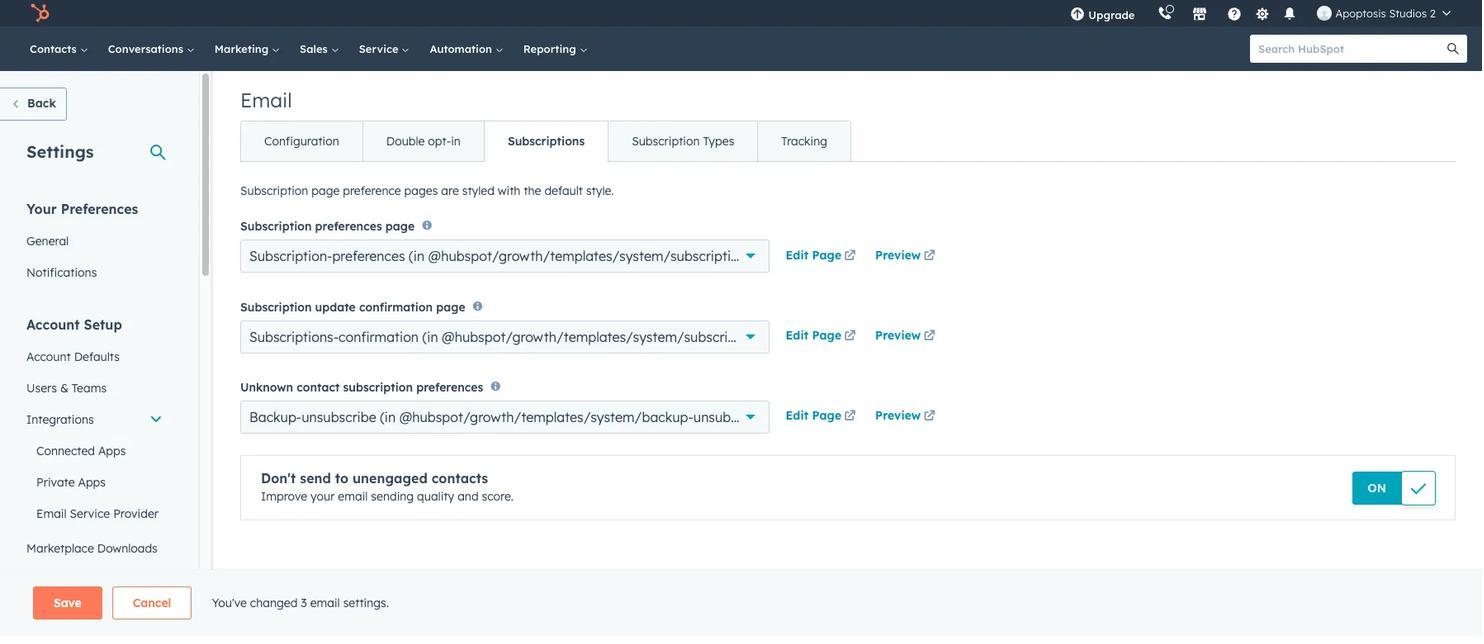 Task type: vqa. For each thing, say whether or not it's contained in the screenshot.
Provider on the left of page
yes



Task type: locate. For each thing, give the bounding box(es) containing it.
0 vertical spatial account
[[26, 316, 80, 333]]

subscriptions-
[[249, 329, 339, 345]]

edit
[[786, 248, 809, 262], [786, 328, 809, 343], [786, 408, 809, 423]]

1 edit from the top
[[786, 248, 809, 262]]

0 vertical spatial page
[[312, 183, 340, 198]]

1 vertical spatial preview
[[876, 328, 921, 343]]

1 preview from the top
[[876, 248, 921, 262]]

(in inside popup button
[[423, 329, 438, 345]]

2 account from the top
[[26, 349, 71, 364]]

0 horizontal spatial service
[[70, 506, 110, 521]]

1 edit page link from the top
[[786, 247, 859, 267]]

users
[[26, 381, 57, 396]]

1 vertical spatial service
[[70, 506, 110, 521]]

with
[[498, 183, 521, 198]]

opt-
[[428, 134, 451, 149]]

1 vertical spatial account
[[26, 349, 71, 364]]

service down private apps link
[[70, 506, 110, 521]]

double
[[386, 134, 425, 149]]

apps for private apps
[[78, 475, 106, 490]]

hubspot link
[[20, 3, 62, 23]]

subscriptions-confirmation (in @hubspot/growth/templates/system/subscriptions-confirmation.html) button
[[240, 320, 887, 353]]

0 horizontal spatial tracking
[[26, 573, 73, 587]]

subscription up subscriptions-
[[240, 300, 312, 314]]

subscriptions
[[508, 134, 585, 149]]

email inside "account setup" 'element'
[[36, 506, 67, 521]]

contacts
[[30, 42, 80, 55]]

preferences for subscription
[[315, 219, 382, 234]]

1 vertical spatial tracking
[[26, 573, 73, 587]]

subscription-
[[249, 248, 332, 265]]

edit page link down 'confirmation.html)'
[[786, 408, 859, 427]]

service right sales link
[[359, 42, 402, 55]]

2
[[1431, 7, 1437, 20]]

email down to
[[338, 489, 368, 504]]

preferences inside popup button
[[332, 248, 405, 265]]

search image
[[1448, 43, 1460, 55]]

0 horizontal spatial page
[[312, 183, 340, 198]]

3 edit page from the top
[[786, 408, 842, 423]]

general
[[26, 234, 69, 249]]

navigation containing configuration
[[240, 121, 852, 162]]

1 vertical spatial preview link
[[876, 327, 939, 347]]

account up account defaults
[[26, 316, 80, 333]]

your
[[311, 489, 335, 504]]

navigation
[[240, 121, 852, 162]]

page right unsubscribe.html)
[[812, 408, 842, 423]]

configuration
[[264, 134, 339, 149]]

3 page from the top
[[812, 408, 842, 423]]

@hubspot/growth/templates/system/subscription-
[[428, 248, 752, 265]]

2 edit from the top
[[786, 328, 809, 343]]

1 vertical spatial edit page
[[786, 328, 842, 343]]

tracking link
[[758, 121, 851, 161]]

1 horizontal spatial service
[[359, 42, 402, 55]]

(in
[[409, 248, 425, 265], [423, 329, 438, 345], [380, 409, 396, 425]]

1 horizontal spatial email
[[240, 88, 292, 112]]

email
[[240, 88, 292, 112], [36, 506, 67, 521]]

subscription left 'types'
[[632, 134, 700, 149]]

apoptosis studios 2 button
[[1308, 0, 1461, 26]]

account setup element
[[17, 316, 173, 636]]

3 edit page link from the top
[[786, 408, 859, 427]]

Search HubSpot search field
[[1251, 35, 1453, 63]]

confirmation right update
[[359, 300, 433, 314]]

3 preview link from the top
[[876, 408, 939, 427]]

2 vertical spatial edit
[[786, 408, 809, 423]]

link opens in a new window image
[[845, 247, 856, 267], [845, 250, 856, 262], [924, 250, 936, 262], [924, 327, 936, 347], [845, 411, 856, 423], [924, 411, 936, 423]]

@hubspot/growth/templates/system/backup-
[[400, 409, 694, 425]]

email right 3
[[310, 596, 340, 611]]

provider
[[113, 506, 159, 521]]

subscription
[[632, 134, 700, 149], [240, 183, 308, 198], [240, 219, 312, 234], [240, 300, 312, 314]]

setup
[[84, 316, 122, 333]]

1 account from the top
[[26, 316, 80, 333]]

edit for unsubscribe.html)
[[786, 408, 809, 423]]

tara schultz image
[[1318, 6, 1333, 21]]

0 vertical spatial email
[[240, 88, 292, 112]]

privacy & consent
[[26, 604, 126, 619]]

edit for confirmation.html)
[[786, 328, 809, 343]]

1 preview link from the top
[[876, 247, 939, 267]]

apps for connected apps
[[98, 444, 126, 458]]

email for email service provider
[[36, 506, 67, 521]]

unsubscribe.html)
[[694, 409, 804, 425]]

preview link for subscriptions-confirmation (in @hubspot/growth/templates/system/subscriptions-confirmation.html)
[[876, 327, 939, 347]]

page for unsubscribe.html)
[[812, 408, 842, 423]]

1 vertical spatial preferences
[[332, 248, 405, 265]]

integrations button
[[17, 404, 173, 435]]

preferences for subscription-
[[332, 248, 405, 265]]

0 vertical spatial edit page
[[786, 248, 842, 262]]

1 vertical spatial edit
[[786, 328, 809, 343]]

back link
[[0, 88, 67, 121]]

your
[[26, 201, 57, 217]]

1 vertical spatial email
[[310, 596, 340, 611]]

edit page link down preferences.html)
[[786, 327, 859, 347]]

unengaged
[[353, 470, 428, 487]]

subscription down configuration
[[240, 183, 308, 198]]

service
[[359, 42, 402, 55], [70, 506, 110, 521]]

1 vertical spatial page
[[812, 328, 842, 343]]

page up 'confirmation.html)'
[[812, 248, 842, 262]]

unsubscribe
[[302, 409, 376, 425]]

subscription up subscription- at the left
[[240, 219, 312, 234]]

0 vertical spatial preferences
[[315, 219, 382, 234]]

reporting
[[524, 42, 580, 55]]

automation
[[430, 42, 495, 55]]

marketing link
[[205, 26, 290, 71]]

save
[[54, 596, 82, 611]]

0 horizontal spatial &
[[60, 381, 69, 396]]

configuration link
[[241, 121, 362, 161]]

& right privacy
[[70, 604, 78, 619]]

1 horizontal spatial tracking
[[782, 134, 828, 149]]

page
[[812, 248, 842, 262], [812, 328, 842, 343], [812, 408, 842, 423]]

2 edit page from the top
[[786, 328, 842, 343]]

0 vertical spatial confirmation
[[359, 300, 433, 314]]

tracking inside navigation
[[782, 134, 828, 149]]

defaults
[[74, 349, 120, 364]]

score.
[[482, 489, 514, 504]]

email up configuration
[[240, 88, 292, 112]]

1 horizontal spatial page
[[386, 219, 415, 234]]

2 vertical spatial edit page
[[786, 408, 842, 423]]

settings link
[[1253, 5, 1273, 22]]

2 vertical spatial edit page link
[[786, 408, 859, 427]]

account for account setup
[[26, 316, 80, 333]]

downloads
[[97, 541, 158, 556]]

account up users
[[26, 349, 71, 364]]

preferences down preference
[[315, 219, 382, 234]]

0 vertical spatial page
[[812, 248, 842, 262]]

1 horizontal spatial &
[[70, 604, 78, 619]]

1 page from the top
[[812, 248, 842, 262]]

0 vertical spatial service
[[359, 42, 402, 55]]

0 vertical spatial &
[[60, 381, 69, 396]]

menu item
[[1147, 0, 1150, 26]]

account inside account defaults link
[[26, 349, 71, 364]]

1 vertical spatial email
[[36, 506, 67, 521]]

preview for confirmation.html)
[[876, 328, 921, 343]]

notifications
[[26, 265, 97, 280]]

(in for @hubspot/growth/templates/system/backup-
[[380, 409, 396, 425]]

0 vertical spatial preview
[[876, 248, 921, 262]]

3
[[301, 596, 307, 611]]

1 vertical spatial &
[[70, 604, 78, 619]]

page for preferences.html)
[[812, 248, 842, 262]]

&
[[60, 381, 69, 396], [70, 604, 78, 619]]

subscription types link
[[608, 121, 758, 161]]

unknown contact subscription preferences
[[240, 380, 483, 395]]

0 vertical spatial (in
[[409, 248, 425, 265]]

apps up private apps link
[[98, 444, 126, 458]]

0 vertical spatial apps
[[98, 444, 126, 458]]

edit page link for unsubscribe.html)
[[786, 408, 859, 427]]

3 preview from the top
[[876, 408, 921, 423]]

preferences down "subscription preferences page"
[[332, 248, 405, 265]]

preference
[[343, 183, 401, 198]]

help image
[[1228, 7, 1243, 22]]

1 vertical spatial (in
[[423, 329, 438, 345]]

preferences.html)
[[752, 248, 860, 265]]

3 edit from the top
[[786, 408, 809, 423]]

notifications button
[[1277, 0, 1305, 26]]

2 preview from the top
[[876, 328, 921, 343]]

apps down connected apps link
[[78, 475, 106, 490]]

0 vertical spatial tracking
[[782, 134, 828, 149]]

hubspot image
[[30, 3, 50, 23]]

email down 'private'
[[36, 506, 67, 521]]

email service provider
[[36, 506, 159, 521]]

0 horizontal spatial email
[[36, 506, 67, 521]]

in
[[451, 134, 461, 149]]

2 edit page link from the top
[[786, 327, 859, 347]]

0 vertical spatial email
[[338, 489, 368, 504]]

1 vertical spatial apps
[[78, 475, 106, 490]]

2 vertical spatial page
[[812, 408, 842, 423]]

0 vertical spatial preview link
[[876, 247, 939, 267]]

0 vertical spatial edit page link
[[786, 247, 859, 267]]

marketplaces image
[[1193, 7, 1208, 22]]

& right users
[[60, 381, 69, 396]]

send
[[300, 470, 331, 487]]

1 vertical spatial edit page link
[[786, 327, 859, 347]]

menu
[[1059, 0, 1463, 26]]

& inside 'link'
[[70, 604, 78, 619]]

confirmation down subscription update confirmation page
[[339, 329, 419, 345]]

edit page for unsubscribe.html)
[[786, 408, 842, 423]]

preferences right subscription
[[416, 380, 483, 395]]

page for confirmation.html)
[[812, 328, 842, 343]]

subscription
[[343, 380, 413, 395]]

private apps link
[[17, 467, 173, 498]]

service inside "account setup" 'element'
[[70, 506, 110, 521]]

you've
[[212, 596, 247, 611]]

subscription for subscription update confirmation page
[[240, 300, 312, 314]]

(in for @hubspot/growth/templates/system/subscription-
[[409, 248, 425, 265]]

link opens in a new window image
[[924, 247, 936, 267], [845, 327, 856, 347], [845, 330, 856, 343], [924, 330, 936, 343], [845, 408, 856, 427], [924, 408, 936, 427]]

page
[[312, 183, 340, 198], [386, 219, 415, 234], [436, 300, 466, 314]]

0 vertical spatial edit
[[786, 248, 809, 262]]

edit page link for preferences.html)
[[786, 247, 859, 267]]

2 vertical spatial page
[[436, 300, 466, 314]]

2 vertical spatial preview
[[876, 408, 921, 423]]

edit page link up 'confirmation.html)'
[[786, 247, 859, 267]]

subscription for subscription preferences page
[[240, 219, 312, 234]]

2 horizontal spatial page
[[436, 300, 466, 314]]

& for privacy
[[70, 604, 78, 619]]

(in for @hubspot/growth/templates/system/subscriptions-
[[423, 329, 438, 345]]

tracking inside "account setup" 'element'
[[26, 573, 73, 587]]

account setup
[[26, 316, 122, 333]]

1 edit page from the top
[[786, 248, 842, 262]]

sales link
[[290, 26, 349, 71]]

account defaults
[[26, 349, 120, 364]]

2 vertical spatial (in
[[380, 409, 396, 425]]

1 vertical spatial confirmation
[[339, 329, 419, 345]]

2 vertical spatial preview link
[[876, 408, 939, 427]]

email
[[338, 489, 368, 504], [310, 596, 340, 611]]

page down preferences.html)
[[812, 328, 842, 343]]

2 preview link from the top
[[876, 327, 939, 347]]

2 page from the top
[[812, 328, 842, 343]]

privacy & consent link
[[17, 596, 173, 627]]



Task type: describe. For each thing, give the bounding box(es) containing it.
2 vertical spatial preferences
[[416, 380, 483, 395]]

changed
[[250, 596, 298, 611]]

you've changed 3 email settings.
[[212, 596, 389, 611]]

tracking for tracking code
[[26, 573, 73, 587]]

help button
[[1221, 0, 1249, 26]]

edit page for confirmation.html)
[[786, 328, 842, 343]]

marketing
[[215, 42, 272, 55]]

sales
[[300, 42, 331, 55]]

notifications image
[[1283, 7, 1298, 22]]

& for users
[[60, 381, 69, 396]]

edit page for preferences.html)
[[786, 248, 842, 262]]

upgrade
[[1089, 8, 1135, 21]]

subscription for subscription page preference pages are styled with the default style.
[[240, 183, 308, 198]]

connected apps link
[[17, 435, 173, 467]]

subscription-preferences (in @hubspot/growth/templates/system/subscription-preferences.html) button
[[240, 240, 860, 273]]

subscription preferences page
[[240, 219, 415, 234]]

apoptosis
[[1336, 7, 1387, 20]]

contacts link
[[20, 26, 98, 71]]

service link
[[349, 26, 420, 71]]

privacy
[[26, 604, 66, 619]]

marketplace downloads link
[[17, 533, 173, 564]]

preferences
[[61, 201, 138, 217]]

unknown
[[240, 380, 293, 395]]

preview for preferences.html)
[[876, 248, 921, 262]]

back
[[27, 96, 56, 111]]

users & teams link
[[17, 373, 173, 404]]

on
[[1369, 481, 1387, 496]]

@hubspot/growth/templates/system/subscriptions-
[[442, 329, 772, 345]]

settings.
[[343, 596, 389, 611]]

preview for unsubscribe.html)
[[876, 408, 921, 423]]

pages
[[404, 183, 438, 198]]

confirmation inside popup button
[[339, 329, 419, 345]]

subscriptions-confirmation (in @hubspot/growth/templates/system/subscriptions-confirmation.html)
[[249, 329, 887, 345]]

improve
[[261, 489, 307, 504]]

email service provider link
[[17, 498, 173, 530]]

subscription types
[[632, 134, 735, 149]]

connected
[[36, 444, 95, 458]]

private
[[36, 475, 75, 490]]

confirmation.html)
[[772, 329, 887, 345]]

are
[[441, 183, 459, 198]]

marketplace
[[26, 541, 94, 556]]

styled
[[462, 183, 495, 198]]

calling icon image
[[1159, 7, 1173, 21]]

and
[[458, 489, 479, 504]]

don't send to unengaged contacts improve your email sending quality and score.
[[261, 470, 514, 504]]

subscription-preferences (in @hubspot/growth/templates/system/subscription-preferences.html)
[[249, 248, 860, 265]]

upgrade image
[[1071, 7, 1086, 22]]

backup-unsubscribe (in @hubspot/growth/templates/system/backup-unsubscribe.html) button
[[240, 401, 804, 434]]

1 vertical spatial page
[[386, 219, 415, 234]]

your preferences element
[[17, 200, 173, 288]]

preview link for backup-unsubscribe (in @hubspot/growth/templates/system/backup-unsubscribe.html)
[[876, 408, 939, 427]]

cancel button
[[112, 587, 192, 620]]

double opt-in link
[[362, 121, 484, 161]]

teams
[[72, 381, 107, 396]]

to
[[335, 470, 349, 487]]

email inside don't send to unengaged contacts improve your email sending quality and score.
[[338, 489, 368, 504]]

settings
[[26, 141, 94, 162]]

contact
[[297, 380, 340, 395]]

marketplaces button
[[1183, 0, 1218, 26]]

don't
[[261, 470, 296, 487]]

code
[[76, 573, 104, 587]]

subscriptions link
[[484, 121, 608, 161]]

private apps
[[36, 475, 106, 490]]

apoptosis studios 2
[[1336, 7, 1437, 20]]

tracking for tracking
[[782, 134, 828, 149]]

subscription update confirmation page
[[240, 300, 466, 314]]

update
[[315, 300, 356, 314]]

studios
[[1390, 7, 1428, 20]]

account defaults link
[[17, 341, 173, 373]]

calling icon button
[[1152, 2, 1180, 24]]

quality
[[417, 489, 455, 504]]

backup-unsubscribe (in @hubspot/growth/templates/system/backup-unsubscribe.html)
[[249, 409, 804, 425]]

users & teams
[[26, 381, 107, 396]]

subscription page preference pages are styled with the default style.
[[240, 183, 614, 198]]

menu containing apoptosis studios 2
[[1059, 0, 1463, 26]]

cancel
[[133, 596, 171, 611]]

account for account defaults
[[26, 349, 71, 364]]

search button
[[1440, 35, 1468, 63]]

edit page link for confirmation.html)
[[786, 327, 859, 347]]

marketplace downloads
[[26, 541, 158, 556]]

preview link for subscription-preferences (in @hubspot/growth/templates/system/subscription-preferences.html)
[[876, 247, 939, 267]]

settings image
[[1256, 7, 1271, 22]]

notifications link
[[17, 257, 173, 288]]

automation link
[[420, 26, 514, 71]]

reporting link
[[514, 26, 598, 71]]

email for email
[[240, 88, 292, 112]]

consent
[[81, 604, 126, 619]]

double opt-in
[[386, 134, 461, 149]]

subscription for subscription types
[[632, 134, 700, 149]]

edit for preferences.html)
[[786, 248, 809, 262]]

tracking code link
[[17, 564, 173, 596]]

integrations
[[26, 412, 94, 427]]

link opens in a new window image inside 'preview' link
[[924, 330, 936, 343]]



